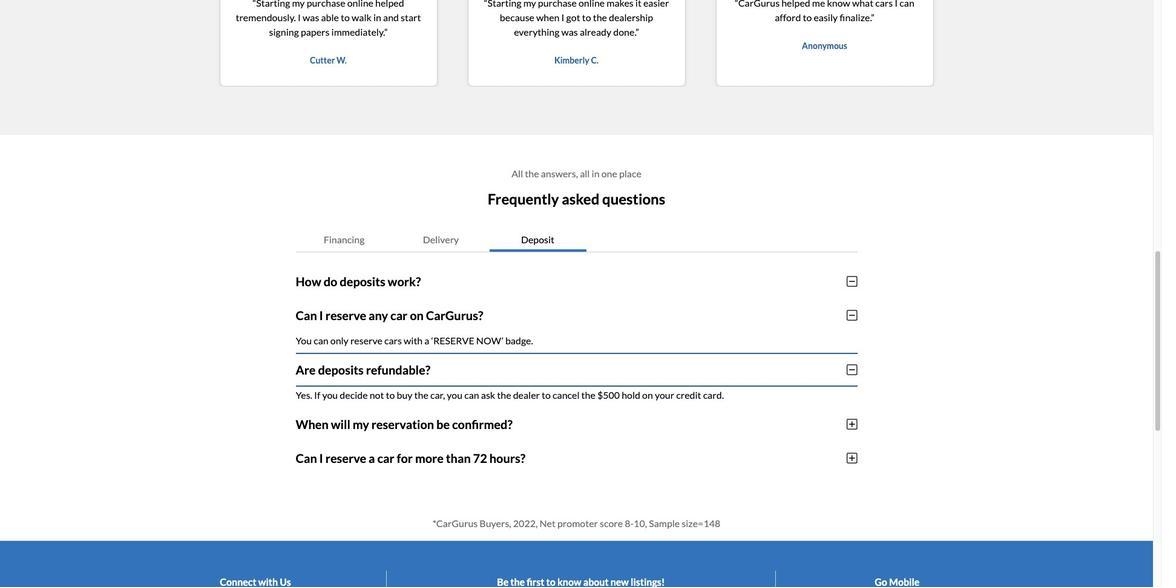 Task type: locate. For each thing, give the bounding box(es) containing it.
i inside starting my purchase online makes it easier because when i got to the dealership everything was already done.
[[562, 11, 565, 23]]

i up signing
[[298, 11, 301, 23]]

my
[[292, 0, 305, 8], [524, 0, 536, 8], [353, 417, 369, 432]]

the left $500
[[582, 389, 596, 401]]

starting inside starting my purchase online helped tremendously. i was able to walk in and start signing papers immediately.
[[256, 0, 290, 8]]

minus square image inside how do deposits work? dropdown button
[[847, 275, 858, 287]]

online inside starting my purchase online makes it easier because when i got to the dealership everything was already done.
[[579, 0, 605, 8]]

yes. if you decide not to buy the car, you can ask the dealer to cancel the $500 hold on your credit card.
[[296, 389, 724, 401]]

a right with
[[425, 335, 430, 346]]

car,
[[430, 389, 445, 401]]

reserve up only
[[326, 308, 367, 323]]

any
[[369, 308, 388, 323]]

1 you from the left
[[322, 389, 338, 401]]

*cargurus buyers, 2022, net promoter score 8-10, sample size=148
[[433, 518, 721, 529]]

purchase up the able
[[307, 0, 346, 8]]

1 horizontal spatial you
[[447, 389, 463, 401]]

0 vertical spatial plus square image
[[847, 418, 858, 430]]

plus square image
[[847, 418, 858, 430], [847, 452, 858, 464]]

minus square image
[[847, 275, 858, 287], [847, 309, 858, 321]]

0 vertical spatial can
[[314, 335, 329, 346]]

1 horizontal spatial starting
[[488, 0, 522, 8]]

1 horizontal spatial on
[[643, 389, 653, 401]]

2 horizontal spatial my
[[524, 0, 536, 8]]

1 horizontal spatial in
[[592, 168, 600, 179]]

1 horizontal spatial was
[[562, 26, 578, 38]]

'reserve
[[431, 335, 475, 346]]

1 vertical spatial car
[[378, 451, 395, 466]]

my up signing
[[292, 0, 305, 8]]

1 vertical spatial a
[[369, 451, 375, 466]]

0 horizontal spatial my
[[292, 0, 305, 8]]

and
[[383, 11, 399, 23]]

0 horizontal spatial online
[[347, 0, 374, 8]]

can i reserve any car on cargurus?
[[296, 308, 483, 323]]

can
[[314, 335, 329, 346], [465, 389, 479, 401]]

1 horizontal spatial online
[[579, 0, 605, 8]]

start
[[401, 11, 421, 23]]

my inside starting my purchase online helped tremendously. i was able to walk in and start signing papers immediately.
[[292, 0, 305, 8]]

1 plus square image from the top
[[847, 418, 858, 430]]

decide
[[340, 389, 368, 401]]

0 horizontal spatial on
[[410, 308, 424, 323]]

car for for
[[378, 451, 395, 466]]

starting inside starting my purchase online makes it easier because when i got to the dealership everything was already done.
[[488, 0, 522, 8]]

to right got
[[582, 11, 591, 23]]

answers,
[[541, 168, 578, 179]]

deposits inside dropdown button
[[318, 363, 364, 377]]

plus square image for when will my reservation be confirmed?
[[847, 418, 858, 430]]

w.
[[337, 55, 347, 65]]

i down how
[[319, 308, 323, 323]]

purchase up when
[[538, 0, 577, 8]]

0 vertical spatial car
[[391, 308, 408, 323]]

starting for because
[[488, 0, 522, 8]]

2 online from the left
[[579, 0, 605, 8]]

reserve left the cars
[[351, 335, 383, 346]]

0 vertical spatial was
[[303, 11, 319, 23]]

my for was
[[292, 0, 305, 8]]

can right you
[[314, 335, 329, 346]]

signing
[[269, 26, 299, 38]]

can for can i reserve a car for more than 72 hours?
[[296, 451, 317, 466]]

1 starting from the left
[[256, 0, 290, 8]]

on
[[410, 308, 424, 323], [643, 389, 653, 401]]

reserve
[[326, 308, 367, 323], [351, 335, 383, 346], [326, 451, 367, 466]]

on right hold
[[643, 389, 653, 401]]

reserve down will
[[326, 451, 367, 466]]

1 purchase from the left
[[307, 0, 346, 8]]

online up walk
[[347, 0, 374, 8]]

i left got
[[562, 11, 565, 23]]

1 vertical spatial reserve
[[351, 335, 383, 346]]

1 vertical spatial deposits
[[318, 363, 364, 377]]

can
[[296, 308, 317, 323], [296, 451, 317, 466]]

got
[[567, 11, 581, 23]]

tab list
[[296, 228, 858, 252]]

the
[[593, 11, 607, 23], [525, 168, 539, 179], [415, 389, 429, 401], [497, 389, 511, 401], [582, 389, 596, 401]]

0 horizontal spatial a
[[369, 451, 375, 466]]

delivery
[[423, 234, 459, 245]]

online inside starting my purchase online helped tremendously. i was able to walk in and start signing papers immediately.
[[347, 0, 374, 8]]

*cargurus
[[433, 518, 478, 529]]

to
[[341, 11, 350, 23], [582, 11, 591, 23], [386, 389, 395, 401], [542, 389, 551, 401]]

0 vertical spatial in
[[374, 11, 381, 23]]

0 vertical spatial deposits
[[340, 274, 386, 289]]

able
[[321, 11, 339, 23]]

deposits inside dropdown button
[[340, 274, 386, 289]]

you
[[296, 335, 312, 346]]

work?
[[388, 274, 421, 289]]

2 can from the top
[[296, 451, 317, 466]]

2 vertical spatial reserve
[[326, 451, 367, 466]]

only
[[330, 335, 349, 346]]

0 horizontal spatial in
[[374, 11, 381, 23]]

do
[[324, 274, 338, 289]]

cars
[[385, 335, 402, 346]]

badge.
[[506, 335, 533, 346]]

minus square image
[[847, 364, 858, 376]]

purchase inside starting my purchase online makes it easier because when i got to the dealership everything was already done.
[[538, 0, 577, 8]]

my up 'because'
[[524, 0, 536, 8]]

can i reserve a car for more than 72 hours? button
[[296, 441, 858, 475]]

confirmed?
[[452, 417, 513, 432]]

a left for
[[369, 451, 375, 466]]

2 minus square image from the top
[[847, 309, 858, 321]]

you right car,
[[447, 389, 463, 401]]

sample
[[649, 518, 680, 529]]

can up you
[[296, 308, 317, 323]]

minus square image inside can i reserve any car on cargurus? dropdown button
[[847, 309, 858, 321]]

are deposits refundable?
[[296, 363, 431, 377]]

was down got
[[562, 26, 578, 38]]

0 horizontal spatial was
[[303, 11, 319, 23]]

0 horizontal spatial starting
[[256, 0, 290, 8]]

1 vertical spatial minus square image
[[847, 309, 858, 321]]

2 starting from the left
[[488, 0, 522, 8]]

cancel
[[553, 389, 580, 401]]

reservation
[[372, 417, 434, 432]]

1 horizontal spatial a
[[425, 335, 430, 346]]

0 horizontal spatial purchase
[[307, 0, 346, 8]]

the up the already
[[593, 11, 607, 23]]

immediately.
[[332, 26, 384, 38]]

the right the all
[[525, 168, 539, 179]]

8-
[[625, 518, 634, 529]]

not
[[370, 389, 384, 401]]

the right ask
[[497, 389, 511, 401]]

was up papers
[[303, 11, 319, 23]]

1 horizontal spatial can
[[465, 389, 479, 401]]

with
[[404, 335, 423, 346]]

can i reserve any car on cargurus? button
[[296, 298, 858, 332]]

purchase inside starting my purchase online helped tremendously. i was able to walk in and start signing papers immediately.
[[307, 0, 346, 8]]

you can only reserve cars with a 'reserve now' badge.
[[296, 335, 533, 346]]

0 vertical spatial on
[[410, 308, 424, 323]]

to right not
[[386, 389, 395, 401]]

for
[[397, 451, 413, 466]]

deposits
[[340, 274, 386, 289], [318, 363, 364, 377]]

deposit
[[521, 234, 555, 245]]

1 vertical spatial plus square image
[[847, 452, 858, 464]]

in left the and
[[374, 11, 381, 23]]

plus square image inside when will my reservation be confirmed? dropdown button
[[847, 418, 858, 430]]

starting my purchase online helped tremendously. i was able to walk in and start signing papers immediately.
[[236, 0, 421, 38]]

how do deposits work? button
[[296, 264, 858, 298]]

online up got
[[579, 0, 605, 8]]

you
[[322, 389, 338, 401], [447, 389, 463, 401]]

reserve inside can i reserve any car on cargurus? dropdown button
[[326, 308, 367, 323]]

1 can from the top
[[296, 308, 317, 323]]

1 horizontal spatial purchase
[[538, 0, 577, 8]]

1 vertical spatial was
[[562, 26, 578, 38]]

starting up the tremendously.
[[256, 0, 290, 8]]

cutter
[[310, 55, 335, 65]]

can left ask
[[465, 389, 479, 401]]

0 vertical spatial can
[[296, 308, 317, 323]]

i down when
[[319, 451, 323, 466]]

1 online from the left
[[347, 0, 374, 8]]

frequently asked questions
[[488, 190, 666, 208]]

2 purchase from the left
[[538, 0, 577, 8]]

c.
[[591, 55, 599, 65]]

0 horizontal spatial can
[[314, 335, 329, 346]]

deposits right do
[[340, 274, 386, 289]]

cargurus?
[[426, 308, 483, 323]]

car for on
[[391, 308, 408, 323]]

1 horizontal spatial my
[[353, 417, 369, 432]]

on inside dropdown button
[[410, 308, 424, 323]]

0 vertical spatial a
[[425, 335, 430, 346]]

car
[[391, 308, 408, 323], [378, 451, 395, 466]]

was
[[303, 11, 319, 23], [562, 26, 578, 38]]

can down when
[[296, 451, 317, 466]]

delivery tab
[[393, 228, 490, 252]]

starting
[[256, 0, 290, 8], [488, 0, 522, 8]]

reserve inside can i reserve a car for more than 72 hours? dropdown button
[[326, 451, 367, 466]]

starting up 'because'
[[488, 0, 522, 8]]

reserve for a
[[326, 451, 367, 466]]

0 vertical spatial reserve
[[326, 308, 367, 323]]

1 minus square image from the top
[[847, 275, 858, 287]]

car right any at the left bottom of the page
[[391, 308, 408, 323]]

deposits up decide
[[318, 363, 364, 377]]

on up you can only reserve cars with a 'reserve now' badge.
[[410, 308, 424, 323]]

in right all
[[592, 168, 600, 179]]

0 horizontal spatial you
[[322, 389, 338, 401]]

2 plus square image from the top
[[847, 452, 858, 464]]

1 vertical spatial can
[[296, 451, 317, 466]]

to right the able
[[341, 11, 350, 23]]

plus square image for can i reserve a car for more than 72 hours?
[[847, 452, 858, 464]]

online for in
[[347, 0, 374, 8]]

purchase
[[307, 0, 346, 8], [538, 0, 577, 8]]

you right if
[[322, 389, 338, 401]]

my inside starting my purchase online makes it easier because when i got to the dealership everything was already done.
[[524, 0, 536, 8]]

my right will
[[353, 417, 369, 432]]

0 vertical spatial minus square image
[[847, 275, 858, 287]]

plus square image inside can i reserve a car for more than 72 hours? dropdown button
[[847, 452, 858, 464]]

car left for
[[378, 451, 395, 466]]



Task type: describe. For each thing, give the bounding box(es) containing it.
anonymous
[[802, 41, 848, 51]]

to right dealer at left
[[542, 389, 551, 401]]

size=148
[[682, 518, 721, 529]]

now'
[[476, 335, 504, 346]]

when
[[296, 417, 329, 432]]

credit
[[677, 389, 702, 401]]

cutter w.
[[310, 55, 347, 65]]

2022,
[[513, 518, 538, 529]]

1 vertical spatial on
[[643, 389, 653, 401]]

reserve for any
[[326, 308, 367, 323]]

questions
[[602, 190, 666, 208]]

i inside starting my purchase online helped tremendously. i was able to walk in and start signing papers immediately.
[[298, 11, 301, 23]]

financing tab
[[296, 228, 393, 252]]

buyers,
[[480, 518, 512, 529]]

purchase for when
[[538, 0, 577, 8]]

because
[[500, 11, 535, 23]]

it
[[636, 0, 642, 8]]

tab list containing financing
[[296, 228, 858, 252]]

are deposits refundable? button
[[296, 353, 858, 387]]

the inside starting my purchase online makes it easier because when i got to the dealership everything was already done.
[[593, 11, 607, 23]]

are
[[296, 363, 316, 377]]

helped
[[375, 0, 404, 8]]

everything
[[514, 26, 560, 38]]

$500
[[598, 389, 620, 401]]

one
[[602, 168, 618, 179]]

done.
[[614, 26, 636, 38]]

starting my purchase online makes it easier because when i got to the dealership everything was already done.
[[488, 0, 669, 38]]

all
[[512, 168, 523, 179]]

financing
[[324, 234, 365, 245]]

when
[[537, 11, 560, 23]]

ask
[[481, 389, 495, 401]]

easier
[[644, 0, 669, 8]]

starting for was
[[256, 0, 290, 8]]

your
[[655, 389, 675, 401]]

how
[[296, 274, 321, 289]]

walk
[[352, 11, 372, 23]]

72
[[473, 451, 487, 466]]

makes
[[607, 0, 634, 8]]

kimberly c.
[[555, 55, 599, 65]]

how do deposits work?
[[296, 274, 421, 289]]

if
[[314, 389, 321, 401]]

online for to
[[579, 0, 605, 8]]

be
[[437, 417, 450, 432]]

dealership
[[609, 11, 653, 23]]

dealer
[[513, 389, 540, 401]]

kimberly
[[555, 55, 590, 65]]

was inside starting my purchase online makes it easier because when i got to the dealership everything was already done.
[[562, 26, 578, 38]]

when will my reservation be confirmed?
[[296, 417, 513, 432]]

deposit tab
[[490, 228, 586, 252]]

purchase for able
[[307, 0, 346, 8]]

hold
[[622, 389, 641, 401]]

10,
[[634, 518, 647, 529]]

asked
[[562, 190, 600, 208]]

my for because
[[524, 0, 536, 8]]

papers
[[301, 26, 330, 38]]

will
[[331, 417, 351, 432]]

to inside starting my purchase online helped tremendously. i was able to walk in and start signing papers immediately.
[[341, 11, 350, 23]]

more
[[415, 451, 444, 466]]

can for can i reserve any car on cargurus?
[[296, 308, 317, 323]]

all
[[580, 168, 590, 179]]

score
[[600, 518, 623, 529]]

refundable?
[[366, 363, 431, 377]]

hours?
[[490, 451, 526, 466]]

a inside dropdown button
[[369, 451, 375, 466]]

when will my reservation be confirmed? button
[[296, 407, 858, 441]]

1 vertical spatial can
[[465, 389, 479, 401]]

to inside starting my purchase online makes it easier because when i got to the dealership everything was already done.
[[582, 11, 591, 23]]

tremendously.
[[236, 11, 296, 23]]

yes.
[[296, 389, 312, 401]]

already
[[580, 26, 612, 38]]

1 vertical spatial in
[[592, 168, 600, 179]]

minus square image for delivery
[[847, 309, 858, 321]]

promoter
[[558, 518, 598, 529]]

the left car,
[[415, 389, 429, 401]]

was inside starting my purchase online helped tremendously. i was able to walk in and start signing papers immediately.
[[303, 11, 319, 23]]

all the answers, all in one place
[[512, 168, 642, 179]]

than
[[446, 451, 471, 466]]

my inside dropdown button
[[353, 417, 369, 432]]

buy
[[397, 389, 413, 401]]

place
[[619, 168, 642, 179]]

2 you from the left
[[447, 389, 463, 401]]

net
[[540, 518, 556, 529]]

in inside starting my purchase online helped tremendously. i was able to walk in and start signing papers immediately.
[[374, 11, 381, 23]]

minus square image for frequently asked questions
[[847, 275, 858, 287]]

card.
[[703, 389, 724, 401]]

can i reserve a car for more than 72 hours?
[[296, 451, 526, 466]]



Task type: vqa. For each thing, say whether or not it's contained in the screenshot.
C.
yes



